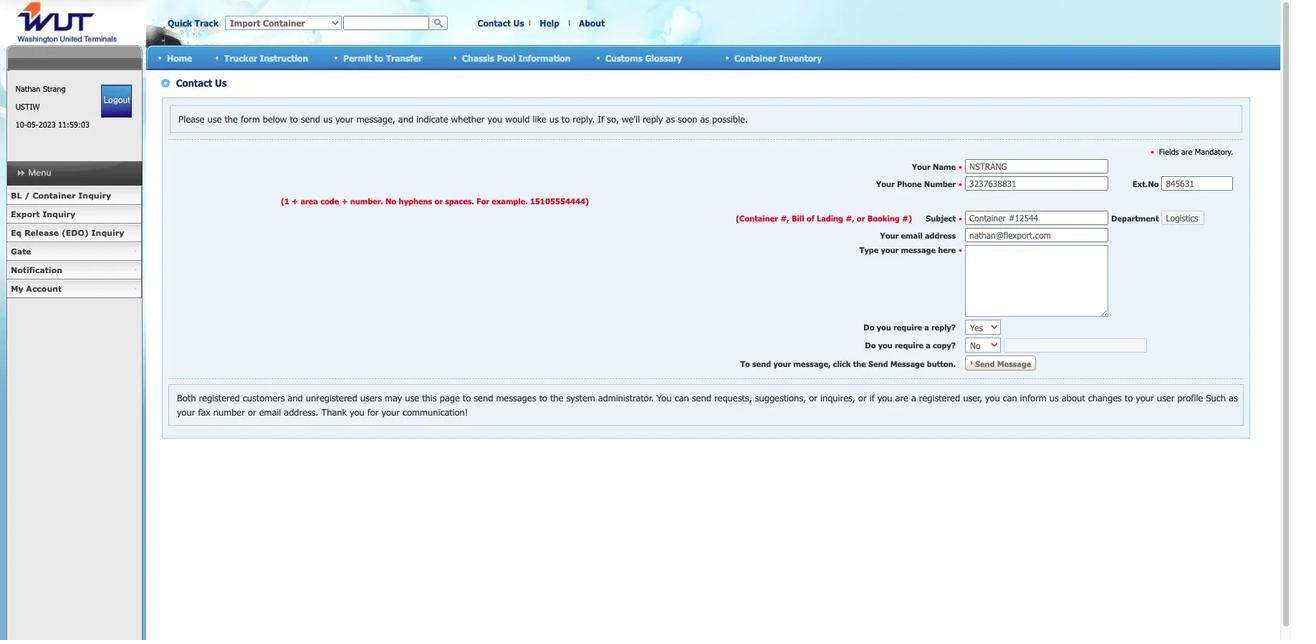 Task type: describe. For each thing, give the bounding box(es) containing it.
nathan strang
[[16, 84, 66, 93]]

gate
[[11, 247, 31, 256]]

track
[[195, 18, 219, 28]]

trucker instruction
[[224, 53, 308, 63]]

0 horizontal spatial container
[[33, 191, 76, 200]]

account
[[26, 284, 62, 293]]

us
[[514, 18, 524, 28]]

customs
[[606, 53, 643, 63]]

transfer
[[386, 53, 422, 63]]

eq
[[11, 228, 22, 237]]

chassis pool information
[[462, 53, 571, 63]]

export
[[11, 209, 40, 219]]

to
[[375, 53, 384, 63]]

11:59:03
[[58, 120, 90, 129]]

my
[[11, 284, 23, 293]]

help
[[540, 18, 560, 28]]

quick
[[168, 18, 192, 28]]

notification
[[11, 265, 62, 275]]

bl
[[11, 191, 22, 200]]

10-05-2023 11:59:03
[[16, 120, 90, 129]]

(edo)
[[62, 228, 89, 237]]

contact
[[478, 18, 511, 28]]

permit to transfer
[[343, 53, 422, 63]]

nathan
[[16, 84, 40, 93]]

notification link
[[6, 261, 142, 280]]

gate link
[[6, 242, 142, 261]]

2023
[[38, 120, 56, 129]]

inventory
[[780, 53, 822, 63]]

instruction
[[260, 53, 308, 63]]

quick track
[[168, 18, 219, 28]]

home
[[167, 53, 192, 63]]

inquiry for container
[[78, 191, 111, 200]]



Task type: vqa. For each thing, say whether or not it's contained in the screenshot.
bottom Container
yes



Task type: locate. For each thing, give the bounding box(es) containing it.
login image
[[101, 85, 132, 118]]

strang
[[43, 84, 66, 93]]

inquiry
[[78, 191, 111, 200], [43, 209, 75, 219], [91, 228, 124, 237]]

information
[[519, 53, 571, 63]]

export inquiry link
[[6, 205, 142, 224]]

my account link
[[6, 280, 142, 298]]

bl / container inquiry link
[[6, 186, 142, 205]]

trucker
[[224, 53, 257, 63]]

permit
[[343, 53, 372, 63]]

eq release (edo) inquiry
[[11, 228, 124, 237]]

chassis
[[462, 53, 495, 63]]

1 vertical spatial inquiry
[[43, 209, 75, 219]]

container up export inquiry on the top of the page
[[33, 191, 76, 200]]

1 horizontal spatial container
[[735, 53, 777, 63]]

container left inventory
[[735, 53, 777, 63]]

about
[[579, 18, 605, 28]]

ustiw
[[16, 102, 40, 111]]

inquiry up export inquiry link
[[78, 191, 111, 200]]

05-
[[27, 120, 38, 129]]

container
[[735, 53, 777, 63], [33, 191, 76, 200]]

pool
[[497, 53, 516, 63]]

eq release (edo) inquiry link
[[6, 224, 142, 242]]

glossary
[[646, 53, 683, 63]]

contact us
[[478, 18, 524, 28]]

container inventory
[[735, 53, 822, 63]]

release
[[24, 228, 59, 237]]

bl / container inquiry
[[11, 191, 111, 200]]

inquiry right (edo)
[[91, 228, 124, 237]]

0 vertical spatial inquiry
[[78, 191, 111, 200]]

None text field
[[343, 16, 429, 30]]

export inquiry
[[11, 209, 75, 219]]

0 vertical spatial container
[[735, 53, 777, 63]]

inquiry for (edo)
[[91, 228, 124, 237]]

10-
[[16, 120, 27, 129]]

help link
[[540, 18, 560, 28]]

about link
[[579, 18, 605, 28]]

2 vertical spatial inquiry
[[91, 228, 124, 237]]

/
[[24, 191, 30, 200]]

my account
[[11, 284, 62, 293]]

customs glossary
[[606, 53, 683, 63]]

inquiry down bl / container inquiry
[[43, 209, 75, 219]]

contact us link
[[478, 18, 524, 28]]

1 vertical spatial container
[[33, 191, 76, 200]]



